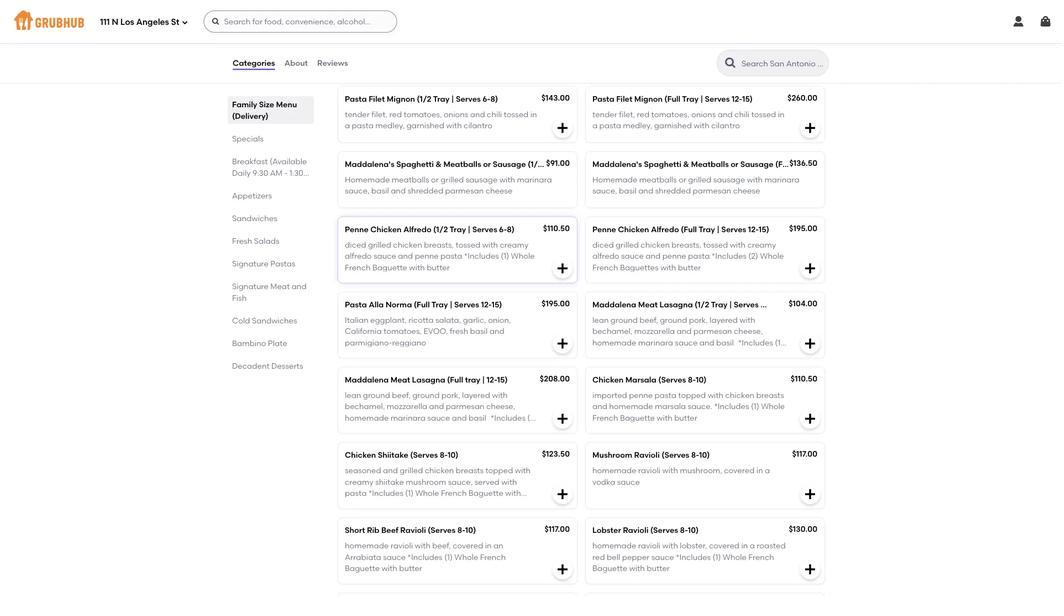 Task type: describe. For each thing, give the bounding box(es) containing it.
bechamel, for lean ground beef, ground pork, layered with bechamel, mozzarella and parmesan cheese, homemade marinara sauce and basil *includes (2) whole french baguettes and butter
[[345, 402, 385, 411]]

salata,
[[436, 315, 461, 325]]

svg image inside main navigation 'navigation'
[[182, 19, 188, 26]]

covered for lobster,
[[710, 541, 740, 551]]

onion,
[[488, 315, 511, 325]]

15) for diced grilled chicken breasts, tossed with creamy alfredo sauce and penne pasta *includes (2) whole french baguettes with butter
[[759, 225, 770, 234]]

topped inside seasoned and grilled chicken breasts topped with creamy shiitake mushroom sauce, served with pasta *includes (1) whole french baguette with butter
[[486, 466, 513, 475]]

(small
[[432, 29, 456, 38]]

maddalena's spaghetti & meatballs or sausage (1/2 tray | serves 6-8)
[[345, 159, 609, 169]]

$110.50 for imported penne pasta topped with chicken breasts and homemade marsala sauce.  *includes (1) whole french baguette with butter
[[791, 374, 818, 383]]

angeles
[[136, 17, 169, 27]]

shiitake
[[378, 450, 409, 460]]

seasoned
[[345, 466, 381, 475]]

spaghetti for maddalena's spaghetti & meatballs or sausage (full tray | serves 12-15)
[[644, 159, 682, 169]]

mignon for (full
[[635, 94, 663, 104]]

svg image for $130.00
[[804, 563, 817, 576]]

| for maddalena meat lasagna (1/2 tray | serves 6-8)
[[730, 300, 732, 309]]

whole inside lean ground beef, ground pork, layered with bechamel, mozzarella and parmesan cheese, homemade marinara sauce and basil *includes (2) whole french baguettes and butter
[[345, 424, 369, 434]]

tray
[[465, 375, 481, 384]]

(serves for pepper
[[651, 526, 679, 535]]

chicken shiitake (serves 8-10)
[[345, 450, 459, 460]]

sauce, inside seasoned and grilled chicken breasts topped with creamy shiitake mushroom sauce, served with pasta *includes (1) whole french baguette with butter
[[448, 477, 473, 487]]

(1) inside the imported penne pasta topped with chicken breasts and homemade marsala sauce.  *includes (1) whole french baguette with butter
[[752, 402, 760, 411]]

whole inside 'lean ground beef, ground pork, layered with bechamel, mozzarella and parmesan cheese, homemade marinara sauce and basil *includes (1) whole french baguette and butter             '
[[593, 349, 617, 359]]

homemade meatballs or grilled sausage with marinara sauce, basil and shredded parmesan cheese for (1/2
[[345, 175, 552, 196]]

svg image for penne chicken alfredo (full tray | serves 12-15)
[[804, 262, 817, 275]]

(1/2 for pasta filet mignon (1/2 tray | serves 6-8)
[[417, 94, 432, 104]]

family size menu (delivery) tab
[[232, 98, 310, 122]]

shiitake
[[376, 477, 404, 487]]

parmesan down maddalena's spaghetti & meatballs or sausage (full tray | serves 12-15)
[[693, 186, 732, 196]]

signature pastas tab
[[232, 258, 310, 269]]

chicken inside diced grilled chicken breasts, tossed with creamy alfredo sauce and penne pasta *includes (1) whole french baguette with butter
[[393, 240, 423, 250]]

serves for penne chicken alfredo (1/2 tray | serves 6-8)
[[473, 225, 498, 234]]

french inside 'lean ground beef, ground pork, layered with bechamel, mozzarella and parmesan cheese, homemade marinara sauce and basil *includes (1) whole french baguette and butter             '
[[619, 349, 644, 359]]

breasts, for (full
[[672, 240, 702, 250]]

*includes inside the "homemade ravioli with lobster, covered in a roasted red bell pepper sauce *includes (1) whole french baguette with butter"
[[676, 552, 711, 562]]

cheese, for 12-
[[487, 402, 516, 411]]

onions for (full
[[692, 110, 716, 119]]

(full for and
[[665, 94, 681, 104]]

decadent
[[232, 361, 270, 371]]

1 chicken, from the left
[[505, 45, 536, 54]]

whole inside the imported penne pasta topped with chicken breasts and homemade marsala sauce.  *includes (1) whole french baguette with butter
[[762, 402, 786, 411]]

a inside the "homemade ravioli with lobster, covered in a roasted red bell pepper sauce *includes (1) whole french baguette with butter"
[[750, 541, 755, 551]]

butter inside lean ground beef, ground pork, layered with bechamel, mozzarella and parmesan cheese, homemade marinara sauce and basil *includes (2) whole french baguettes and butter
[[456, 424, 479, 434]]

french inside diced grilled chicken breasts, tossed with creamy alfredo sauce and penne pasta *includes (1) whole french baguette with butter
[[345, 263, 371, 272]]

12- for pasta alla norma (full tray | serves 12-15)
[[481, 300, 492, 309]]

pasta for pasta alla norma (full tray | serves 12-15)
[[345, 300, 367, 309]]

with inside homemade ravioli with mushroom, covered in a vodka sauce
[[663, 466, 679, 475]]

an
[[494, 541, 504, 551]]

tender filet, red tomatoes, onions and chili tossed in a pasta medley, garnished with cilantro for (1/2
[[345, 110, 537, 130]]

parmesan, inside button
[[685, 45, 726, 54]]

sauce inside the "homemade ravioli with lobster, covered in a roasted red bell pepper sauce *includes (1) whole french baguette with butter"
[[652, 552, 675, 562]]

breakfast
[[232, 157, 268, 166]]

$123.50
[[542, 449, 570, 459]]

cold sandwiches
[[232, 316, 297, 325]]

mushroom,
[[680, 466, 723, 475]]

sauce inside homemade ravioli with mushroom, covered in a vodka sauce
[[618, 477, 640, 487]]

grilled inside button
[[728, 45, 751, 54]]

maddalena meat lasagna (full tray | 12-15)
[[345, 375, 508, 384]]

breasts inside seasoned and grilled chicken breasts topped with creamy shiitake mushroom sauce, served with pasta *includes (1) whole french baguette with butter
[[456, 466, 484, 475]]

pasta inside the imported penne pasta topped with chicken breasts and homemade marsala sauce.  *includes (1) whole french baguette with butter
[[655, 391, 677, 400]]

homemade inside 'homemade ravioli with beef, covered in an arrabiata sauce *includes (1) whole french baguette with butter'
[[345, 541, 389, 551]]

lettuce, inside button
[[626, 45, 654, 54]]

tossed inside diced grilled chicken breasts, tossed with creamy alfredo sauce and penne pasta *includes (1) whole french baguette with butter
[[456, 240, 481, 250]]

mozzarella for baguettes
[[387, 402, 428, 411]]

pasta filet mignon (1/2 tray | serves 6-8)
[[345, 94, 498, 104]]

st
[[171, 17, 179, 27]]

1 croutons, from the left
[[345, 56, 380, 65]]

shredded for maddalena's spaghetti & meatballs or sausage (full tray | serves 12-15)
[[656, 186, 691, 196]]

lasagna for (1/2
[[660, 300, 693, 309]]

romaine inside button
[[593, 45, 624, 54]]

imported penne pasta topped with chicken breasts and homemade marsala sauce.  *includes (1) whole french baguette with butter
[[593, 391, 786, 423]]

chicken for imported penne pasta topped with chicken breasts and homemade marsala sauce.  *includes (1) whole french baguette with butter
[[593, 375, 624, 384]]

sauce inside diced grilled chicken breasts, tossed with creamy alfredo sauce and penne pasta *includes (2) whole french baguettes with butter
[[622, 251, 644, 261]]

plate
[[268, 338, 288, 348]]

alla
[[369, 300, 384, 309]]

6)
[[541, 29, 549, 38]]

imported
[[593, 391, 628, 400]]

sausage for (full
[[714, 175, 746, 184]]

layered for tray
[[462, 391, 491, 400]]

filet, for pasta filet mignon (full tray | serves 12-15)
[[620, 110, 636, 119]]

fresh
[[232, 236, 252, 246]]

8- up 'homemade ravioli with beef, covered in an arrabiata sauce *includes (1) whole french baguette with butter'
[[458, 526, 466, 535]]

butter inside seasoned and grilled chicken breasts topped with creamy shiitake mushroom sauce, served with pasta *includes (1) whole french baguette with butter
[[345, 500, 368, 509]]

marsala
[[626, 375, 657, 384]]

covered for beef,
[[453, 541, 484, 551]]

| for penne chicken alfredo (full tray | serves 12-15)
[[717, 225, 720, 234]]

$136.50
[[790, 158, 818, 168]]

(1/2 for maddalena meat lasagna (1/2 tray | serves 6-8)
[[695, 300, 710, 309]]

and inside diced grilled chicken breasts, tossed with creamy alfredo sauce and penne pasta *includes (1) whole french baguette with butter
[[398, 251, 413, 261]]

8) for maddalena meat lasagna (1/2 tray | serves 6-8)
[[769, 300, 777, 309]]

mushroom
[[593, 450, 633, 460]]

pasta inside diced grilled chicken breasts, tossed with creamy alfredo sauce and penne pasta *includes (1) whole french baguette with butter
[[441, 251, 463, 261]]

a inside homemade ravioli with mushroom, covered in a vodka sauce
[[765, 466, 771, 475]]

1 horizontal spatial family
[[458, 29, 483, 38]]

8- for sauce
[[681, 526, 688, 535]]


[[593, 360, 619, 370]]

chili for 15)
[[735, 110, 750, 119]]

10) down served
[[466, 526, 476, 535]]

baguette inside 'lean ground beef, ground pork, layered with bechamel, mozzarella and parmesan cheese, homemade marinara sauce and basil *includes (1) whole french baguette and butter             '
[[646, 349, 681, 359]]

french inside 'homemade ravioli with beef, covered in an arrabiata sauce *includes (1) whole french baguette with butter'
[[480, 552, 506, 562]]

with inside lean ground beef, ground pork, layered with bechamel, mozzarella and parmesan cheese, homemade marinara sauce and basil *includes (2) whole french baguettes and butter
[[492, 391, 508, 400]]

mushroom ravioli (serves 8-10)
[[593, 450, 710, 460]]

spaghetti for maddalena's spaghetti & meatballs or sausage (1/2 tray | serves 6-8)
[[397, 159, 434, 169]]

lean for lean ground beef, ground pork, layered with bechamel, mozzarella and parmesan cheese, homemade marinara sauce and basil *includes (1) whole french baguette and butter             
[[593, 315, 609, 325]]

svg image for $123.50
[[556, 488, 570, 501]]

maddalena's for maddalena's spaghetti & meatballs or sausage (full tray | serves 12-15)
[[593, 159, 643, 169]]

breakfast (available daily 9:30 am - 1:30 pm) tab
[[232, 155, 310, 189]]

homemade ravioli with mushroom, covered in a vodka sauce
[[593, 466, 771, 487]]

homemade inside the imported penne pasta topped with chicken breasts and homemade marsala sauce.  *includes (1) whole french baguette with butter
[[610, 402, 654, 411]]

serves for pasta filet mignon (full tray | serves 12-15)
[[705, 94, 730, 104]]

arrabiata
[[345, 552, 382, 562]]

marinara inside lean ground beef, ground pork, layered with bechamel, mozzarella and parmesan cheese, homemade marinara sauce and basil *includes (2) whole french baguettes and butter
[[391, 413, 426, 423]]

cilantro for 12-
[[712, 121, 741, 130]]

*includes inside diced grilled chicken breasts, tossed with creamy alfredo sauce and penne pasta *includes (1) whole french baguette with butter
[[464, 251, 499, 261]]

pork, for (1/2
[[690, 315, 708, 325]]

and inside italian eggplant, ricotta salata, garlic, onion, california tomatoes, evoo, fresh basil and parmigiano-reggiano
[[490, 327, 505, 336]]

filet for pasta filet mignon (full tray | serves 12-15)
[[617, 94, 633, 104]]

tomatoes, for (full
[[652, 110, 690, 119]]

grilled inside diced grilled chicken breasts, tossed with creamy alfredo sauce and penne pasta *includes (2) whole french baguettes with butter
[[616, 240, 639, 250]]

basil inside 'lean ground beef, ground pork, layered with bechamel, mozzarella and parmesan cheese, homemade marinara sauce and basil *includes (1) whole french baguette and butter             '
[[717, 338, 734, 347]]

french inside the "homemade ravioli with lobster, covered in a roasted red bell pepper sauce *includes (1) whole french baguette with butter"
[[749, 552, 775, 562]]

parmesan down maddalena's spaghetti & meatballs or sausage (1/2 tray | serves 6-8) in the top of the page
[[445, 186, 484, 196]]

butter inside diced grilled chicken breasts, tossed with creamy alfredo sauce and penne pasta *includes (1) whole french baguette with butter
[[427, 263, 450, 272]]

cold sandwiches tab
[[232, 315, 310, 326]]

111 n los angeles st
[[100, 17, 179, 27]]

whole inside diced grilled chicken breasts, tossed with creamy alfredo sauce and penne pasta *includes (2) whole french baguettes with butter
[[761, 251, 784, 261]]

caesar left salad
[[378, 29, 406, 38]]

(1) inside 'lean ground beef, ground pork, layered with bechamel, mozzarella and parmesan cheese, homemade marinara sauce and basil *includes (1) whole french baguette and butter             '
[[776, 338, 784, 347]]

$110.50 for diced grilled chicken breasts, tossed with creamy alfredo sauce and penne pasta *includes (1) whole french baguette with butter
[[544, 223, 570, 233]]

pm)
[[232, 180, 247, 189]]

eggplant,
[[371, 315, 407, 325]]

caesar down salad
[[399, 56, 426, 65]]

(serves up 'homemade ravioli with beef, covered in an arrabiata sauce *includes (1) whole french baguette with butter'
[[428, 526, 456, 535]]

lobster
[[593, 526, 622, 535]]

diced for diced grilled chicken breasts, tossed with creamy alfredo sauce and penne pasta *includes (2) whole french baguettes with butter
[[593, 240, 614, 250]]

parmesan inside lean ground beef, ground pork, layered with bechamel, mozzarella and parmesan cheese, homemade marinara sauce and basil *includes (2) whole french baguettes and butter
[[446, 402, 485, 411]]

*includes inside diced grilled chicken breasts, tossed with creamy alfredo sauce and penne pasta *includes (2) whole french baguettes with butter
[[712, 251, 747, 261]]

9:30
[[253, 168, 268, 178]]

10) for served
[[448, 450, 459, 460]]

maddalena's for maddalena's spaghetti & meatballs or sausage (1/2 tray | serves 6-8)
[[345, 159, 395, 169]]

| for maddalena meat lasagna (full tray | 12-15)
[[483, 375, 485, 384]]

bambino plate
[[232, 338, 288, 348]]

california
[[345, 327, 382, 336]]

am
[[270, 168, 283, 178]]

chicken, inside button
[[753, 45, 784, 54]]

svg image for romaine lettuce, shaved parmesan, grilled chicken, croutons, and caesar dressing
[[556, 56, 570, 69]]

1 vertical spatial sandwiches
[[252, 316, 297, 325]]

penne for penne chicken alfredo (1/2 tray | serves 6-8)
[[345, 225, 369, 234]]

meat inside signature meat and fish
[[271, 282, 290, 291]]

vodka
[[593, 477, 616, 487]]


[[734, 349, 760, 359]]

and inside seasoned and grilled chicken breasts topped with creamy shiitake mushroom sauce, served with pasta *includes (1) whole french baguette with butter
[[383, 466, 398, 475]]

signature pastas
[[232, 259, 296, 268]]

pepper
[[623, 552, 650, 562]]

served
[[475, 477, 500, 487]]

maddalena's spaghetti & meatballs or sausage (full tray | serves 12-15)
[[593, 159, 864, 169]]

basil inside italian eggplant, ricotta salata, garlic, onion, california tomatoes, evoo, fresh basil and parmigiano-reggiano
[[470, 327, 488, 336]]

romaine lettuce, shaved parmesan, grilled chicken, croutons, and caesar dressing button
[[586, 21, 825, 77]]

*includes inside seasoned and grilled chicken breasts topped with creamy shiitake mushroom sauce, served with pasta *includes (1) whole french baguette with butter
[[369, 488, 404, 498]]

short rib beef ravioli (serves 8-10)
[[345, 526, 476, 535]]

meatballs for (1/2
[[444, 159, 482, 169]]

baguette inside 'homemade ravioli with beef, covered in an arrabiata sauce *includes (1) whole french baguette with butter'
[[345, 564, 380, 573]]

marsala
[[655, 402, 686, 411]]

homemade meatballs or grilled sausage with marinara sauce, basil and shredded parmesan cheese for (full
[[593, 175, 800, 196]]

(2) inside diced grilled chicken breasts, tossed with creamy alfredo sauce and penne pasta *includes (2) whole french baguettes with butter
[[749, 251, 759, 261]]

lean for lean ground beef, ground pork, layered with bechamel, mozzarella and parmesan cheese, homemade marinara sauce and basil *includes (2) whole french baguettes and butter
[[345, 391, 361, 400]]

butter inside 'homemade ravioli with beef, covered in an arrabiata sauce *includes (1) whole french baguette with butter'
[[399, 564, 423, 573]]

dressing inside button
[[676, 56, 707, 65]]

svg image for penne chicken alfredo (1/2 tray | serves 6-8)
[[556, 262, 570, 275]]

breakfast (available daily 9:30 am - 1:30 pm) appetizers
[[232, 157, 307, 200]]

(available
[[270, 157, 307, 166]]

whole inside 'homemade ravioli with beef, covered in an arrabiata sauce *includes (1) whole french baguette with butter'
[[455, 552, 479, 562]]

french inside seasoned and grilled chicken breasts topped with creamy shiitake mushroom sauce, served with pasta *includes (1) whole french baguette with butter
[[441, 488, 467, 498]]

$208.00
[[540, 374, 570, 383]]

meat for lean ground beef, ground pork, layered with bechamel, mozzarella and parmesan cheese, homemade marinara sauce and basil *includes (1) whole french baguette and butter             
[[639, 300, 658, 309]]

6- for penne chicken alfredo (1/2 tray | serves 6-8)
[[499, 225, 507, 234]]

tossed inside diced grilled chicken breasts, tossed with creamy alfredo sauce and penne pasta *includes (2) whole french baguettes with butter
[[704, 240, 729, 250]]

roasted
[[757, 541, 786, 551]]

tray for maddalena meat lasagna (1/2 tray | serves 6-8)
[[712, 300, 728, 309]]

(1) inside 'homemade ravioli with beef, covered in an arrabiata sauce *includes (1) whole french baguette with butter'
[[445, 552, 453, 562]]

desserts
[[272, 361, 303, 371]]

chicken marsala (serves 8-10)
[[593, 375, 707, 384]]

0 vertical spatial sandwiches
[[232, 213, 278, 223]]

penne chicken alfredo (full tray | serves 12-15)
[[593, 225, 770, 234]]

grilled inside seasoned and grilled chicken breasts topped with creamy shiitake mushroom sauce, served with pasta *includes (1) whole french baguette with butter
[[400, 466, 423, 475]]

los
[[120, 17, 134, 27]]

chicken for romaine lettuce, shaved parmesan, grilled chicken, croutons, and caesar dressing
[[345, 29, 376, 38]]

meatballs for (full
[[692, 159, 729, 169]]

mushroom
[[406, 477, 447, 487]]

1 lettuce, from the left
[[378, 45, 407, 54]]

fish
[[232, 293, 247, 303]]

family size menu (delivery)
[[232, 100, 297, 121]]

bambino
[[232, 338, 266, 348]]

1 parmesan, from the left
[[438, 45, 478, 54]]

parmigiano-
[[345, 338, 392, 347]]

10) for *includes
[[696, 375, 707, 384]]

$260.00
[[788, 93, 818, 102]]

marinara down $136.50
[[765, 175, 800, 184]]

fresh salads
[[232, 236, 280, 246]]

french inside lean ground beef, ground pork, layered with bechamel, mozzarella and parmesan cheese, homemade marinara sauce and basil *includes (2) whole french baguettes and butter
[[371, 424, 397, 434]]

garnished for (1/2
[[407, 121, 445, 130]]

cheese for (full
[[734, 186, 761, 196]]

rib
[[367, 526, 380, 535]]


[[658, 360, 666, 370]]

ravioli right beef
[[401, 526, 426, 535]]

appetizers
[[232, 191, 272, 200]]

chicken inside the imported penne pasta topped with chicken breasts and homemade marsala sauce.  *includes (1) whole french baguette with butter
[[726, 391, 755, 400]]

baguette inside the imported penne pasta topped with chicken breasts and homemade marsala sauce.  *includes (1) whole french baguette with butter
[[621, 413, 655, 423]]

(full for onion,
[[414, 300, 430, 309]]

tray for pasta filet mignon (full tray | serves 12-15)
[[683, 94, 699, 104]]

(delivery)
[[232, 111, 269, 121]]

salads
[[254, 236, 280, 246]]

pasta inside seasoned and grilled chicken breasts topped with creamy shiitake mushroom sauce, served with pasta *includes (1) whole french baguette with butter
[[345, 488, 367, 498]]

in for mushroom ravioli (serves 8-10)
[[757, 466, 764, 475]]

creamy inside seasoned and grilled chicken breasts topped with creamy shiitake mushroom sauce, served with pasta *includes (1) whole french baguette with butter
[[345, 477, 374, 487]]

bambino plate tab
[[232, 337, 310, 349]]

8) for penne chicken alfredo (1/2 tray | serves 6-8)
[[507, 225, 515, 234]]

signature meat and fish
[[232, 282, 307, 303]]

fresh
[[450, 327, 469, 336]]

$117.00 for homemade ravioli with beef, covered in an arrabiata sauce *includes (1) whole french baguette with butter
[[545, 524, 570, 534]]

about
[[285, 58, 308, 68]]

*includes for (2)
[[488, 413, 526, 423]]

categories button
[[232, 43, 276, 83]]

ravioli for seasoned and grilled chicken breasts topped with creamy shiitake mushroom sauce, served with pasta *includes (1) whole french baguette with butter
[[635, 450, 660, 460]]

menu
[[276, 100, 297, 109]]

search icon image
[[725, 56, 738, 70]]

sauce.
[[688, 402, 713, 411]]

diced grilled chicken breasts, tossed with creamy alfredo sauce and penne pasta *includes (1) whole french baguette with butter
[[345, 240, 535, 272]]



Task type: locate. For each thing, give the bounding box(es) containing it.
(serves down 
[[659, 375, 687, 384]]

1 horizontal spatial tender
[[593, 110, 618, 119]]

6- for maddalena meat lasagna (1/2 tray | serves 6-8)
[[761, 300, 769, 309]]

1 vertical spatial $195.00
[[542, 299, 570, 308]]

parmesan down the tray
[[446, 402, 485, 411]]

0 horizontal spatial lean
[[345, 391, 361, 400]]

butter inside 'lean ground beef, ground pork, layered with bechamel, mozzarella and parmesan cheese, homemade marinara sauce and basil *includes (1) whole french baguette and butter             '
[[700, 349, 723, 359]]

$117.00 for homemade ravioli with mushroom, covered in a vodka sauce
[[793, 449, 818, 459]]

2 horizontal spatial meat
[[639, 300, 658, 309]]

0 horizontal spatial maddalena
[[345, 375, 389, 384]]

garlic,
[[463, 315, 487, 325]]

mozzarella for baguette
[[635, 327, 675, 336]]

2 diced from the left
[[593, 240, 614, 250]]

1 vertical spatial cheese,
[[487, 402, 516, 411]]

penne for baguette
[[415, 251, 439, 261]]

chicken, down 4-
[[505, 45, 536, 54]]

maddalena's
[[345, 159, 395, 169], [593, 159, 643, 169]]

0 horizontal spatial meat
[[271, 282, 290, 291]]

caesar up "pasta filet mignon (full tray | serves 12-15)"
[[647, 56, 674, 65]]

serves for maddalena meat lasagna (1/2 tray | serves 6-8)
[[734, 300, 759, 309]]

1 chili from the left
[[487, 110, 502, 119]]

0 horizontal spatial sausage
[[493, 159, 526, 169]]

1 romaine lettuce, shaved parmesan, grilled chicken, croutons, and caesar dressing from the left
[[345, 45, 536, 65]]

garnished for (full
[[655, 121, 692, 130]]

layered up 
[[710, 315, 738, 325]]

2 parmesan, from the left
[[685, 45, 726, 54]]

tomatoes, up reggiano
[[384, 327, 422, 336]]

baguette
[[373, 263, 408, 272], [646, 349, 681, 359], [621, 413, 655, 423], [469, 488, 504, 498], [345, 564, 380, 573], [593, 564, 628, 573]]

svg image down $130.00
[[804, 563, 817, 576]]

shaved down salad
[[409, 45, 436, 54]]

topped up sauce.
[[679, 391, 706, 400]]

(serves
[[659, 375, 687, 384], [411, 450, 438, 460], [662, 450, 690, 460], [428, 526, 456, 535], [651, 526, 679, 535]]

(1) inside the "homemade ravioli with lobster, covered in a roasted red bell pepper sauce *includes (1) whole french baguette with butter"
[[713, 552, 721, 562]]

sauce inside 'lean ground beef, ground pork, layered with bechamel, mozzarella and parmesan cheese, homemade marinara sauce and basil *includes (1) whole french baguette and butter             '
[[675, 338, 698, 347]]

&
[[436, 159, 442, 169], [684, 159, 690, 169]]

baguettes inside diced grilled chicken breasts, tossed with creamy alfredo sauce and penne pasta *includes (2) whole french baguettes with butter
[[621, 263, 659, 272]]

penne chicken alfredo (1/2 tray | serves 6-8)
[[345, 225, 515, 234]]

homemade
[[593, 338, 637, 347], [610, 402, 654, 411], [345, 413, 389, 423], [593, 466, 637, 475], [345, 541, 389, 551], [593, 541, 637, 551]]

0 vertical spatial $110.50
[[544, 223, 570, 233]]

2 sausage from the left
[[741, 159, 774, 169]]

1 vertical spatial breasts
[[456, 466, 484, 475]]

whole inside diced grilled chicken breasts, tossed with creamy alfredo sauce and penne pasta *includes (1) whole french baguette with butter
[[511, 251, 535, 261]]

2 horizontal spatial beef,
[[640, 315, 659, 325]]

butter left 
[[700, 349, 723, 359]]

Search San Antonio Winery Los Angeles search field
[[741, 58, 826, 69]]

filet,
[[372, 110, 388, 119], [620, 110, 636, 119]]

penne for penne chicken alfredo (full tray | serves 12-15)
[[593, 225, 617, 234]]

grilled inside diced grilled chicken breasts, tossed with creamy alfredo sauce and penne pasta *includes (1) whole french baguette with butter
[[368, 240, 392, 250]]

ravioli for homemade ravioli with beef, covered in an arrabiata sauce *includes (1) whole french baguette with butter
[[623, 526, 649, 535]]

reggiano
[[392, 338, 426, 347]]

1 horizontal spatial shaved
[[656, 45, 683, 54]]

butter down the tray
[[456, 424, 479, 434]]

1 horizontal spatial mignon
[[635, 94, 663, 104]]

svg image for chicken marsala (serves 8-10)
[[804, 412, 817, 426]]

cilantro
[[464, 121, 493, 130], [712, 121, 741, 130]]

dressing left "search icon"
[[676, 56, 707, 65]]

sandwiches tab
[[232, 212, 310, 224]]

meat down pastas
[[271, 282, 290, 291]]

2 signature from the top
[[232, 282, 269, 291]]

homemade meatballs or grilled sausage with marinara sauce, basil and shredded parmesan cheese
[[345, 175, 552, 196], [593, 175, 800, 196]]

sauce inside 'homemade ravioli with beef, covered in an arrabiata sauce *includes (1) whole french baguette with butter'
[[383, 552, 406, 562]]

2 meatballs from the left
[[692, 159, 729, 169]]

svg image
[[182, 19, 188, 26], [556, 56, 570, 69], [804, 337, 817, 350], [556, 488, 570, 501], [804, 563, 817, 576]]

breasts, inside diced grilled chicken breasts, tossed with creamy alfredo sauce and penne pasta *includes (1) whole french baguette with butter
[[424, 240, 454, 250]]

pasta down reviews button
[[345, 94, 367, 104]]

0 horizontal spatial beef,
[[392, 391, 411, 400]]

bechamel, for lean ground beef, ground pork, layered with bechamel, mozzarella and parmesan cheese, homemade marinara sauce and basil *includes (1) whole french baguette and butter             
[[593, 327, 633, 336]]

breasts, for (1/2
[[424, 240, 454, 250]]

8- for served
[[440, 450, 448, 460]]

0 horizontal spatial cheese
[[486, 186, 513, 196]]

breasts, down penne chicken alfredo (full tray | serves 12-15)
[[672, 240, 702, 250]]

lean ground beef, ground pork, layered with bechamel, mozzarella and parmesan cheese, homemade marinara sauce and basil *includes (2) whole french baguettes and butter
[[345, 391, 538, 434]]

layered for tray
[[710, 315, 738, 325]]

meatballs up penne chicken alfredo (full tray | serves 12-15)
[[640, 175, 677, 184]]

creamy for (2)
[[748, 240, 777, 250]]

*includes inside lean ground beef, ground pork, layered with bechamel, mozzarella and parmesan cheese, homemade marinara sauce and basil *includes (2) whole french baguettes and butter
[[488, 413, 526, 423]]

1 horizontal spatial croutons,
[[593, 56, 628, 65]]

chicken down 
[[726, 391, 755, 400]]

mozzarella inside 'lean ground beef, ground pork, layered with bechamel, mozzarella and parmesan cheese, homemade marinara sauce and basil *includes (1) whole french baguette and butter             '
[[635, 327, 675, 336]]

sausage left $136.50
[[741, 159, 774, 169]]

cheese, inside 'lean ground beef, ground pork, layered with bechamel, mozzarella and parmesan cheese, homemade marinara sauce and basil *includes (1) whole french baguette and butter             '
[[734, 327, 763, 336]]

tomatoes, for (1/2
[[404, 110, 442, 119]]

1 maddalena's from the left
[[345, 159, 395, 169]]

family
[[458, 29, 483, 38], [232, 100, 257, 109]]

n
[[112, 17, 118, 27]]

1 horizontal spatial bechamel,
[[593, 327, 633, 336]]

alfredo for (1/2
[[404, 225, 432, 234]]

8) for pasta filet mignon (1/2 tray | serves 6-8)
[[491, 94, 498, 104]]

0 vertical spatial (2)
[[749, 251, 759, 261]]

homemade up bell
[[593, 541, 637, 551]]

1 horizontal spatial meatballs
[[692, 159, 729, 169]]

garnished down "pasta filet mignon (full tray | serves 12-15)"
[[655, 121, 692, 130]]

size inside 'family size menu (delivery)'
[[259, 100, 274, 109]]

1 onions from the left
[[444, 110, 469, 119]]

sausage down maddalena's spaghetti & meatballs or sausage (full tray | serves 12-15)
[[714, 175, 746, 184]]

2 mignon from the left
[[635, 94, 663, 104]]

breasts, down penne chicken alfredo (1/2 tray | serves 6-8) at the top of page
[[424, 240, 454, 250]]

romaine lettuce, shaved parmesan, grilled chicken, croutons, and caesar dressing
[[345, 45, 536, 65], [593, 45, 784, 65]]

0 horizontal spatial breasts
[[456, 466, 484, 475]]

homemade up 
[[593, 338, 637, 347]]

1 medley, from the left
[[376, 121, 405, 130]]

0 horizontal spatial garnished
[[407, 121, 445, 130]]

chicken down penne chicken alfredo (1/2 tray | serves 6-8) at the top of page
[[393, 240, 423, 250]]

8- up lobster,
[[681, 526, 688, 535]]

specials
[[232, 134, 264, 143]]

$195.00 for italian eggplant, ricotta salata, garlic, onion, california tomatoes, evoo, fresh basil and parmigiano-reggiano
[[542, 299, 570, 308]]

2 romaine from the left
[[593, 45, 624, 54]]

baguettes inside lean ground beef, ground pork, layered with bechamel, mozzarella and parmesan cheese, homemade marinara sauce and basil *includes (2) whole french baguettes and butter
[[398, 424, 437, 434]]

*includes for (1)
[[736, 338, 774, 347]]

in for lobster ravioli (serves 8-10)
[[742, 541, 749, 551]]

1 horizontal spatial meatballs
[[640, 175, 677, 184]]

diced inside diced grilled chicken breasts, tossed with creamy alfredo sauce and penne pasta *includes (2) whole french baguettes with butter
[[593, 240, 614, 250]]

layered down the tray
[[462, 391, 491, 400]]

1 tender from the left
[[345, 110, 370, 119]]

1 & from the left
[[436, 159, 442, 169]]

medley, down 'pasta filet mignon (1/2 tray | serves 6-8)'
[[376, 121, 405, 130]]

svg image right st
[[182, 19, 188, 26]]

111
[[100, 17, 110, 27]]

2 homemade meatballs or grilled sausage with marinara sauce, basil and shredded parmesan cheese from the left
[[593, 175, 800, 196]]

1:30
[[290, 168, 304, 178]]

2 romaine lettuce, shaved parmesan, grilled chicken, croutons, and caesar dressing from the left
[[593, 45, 784, 65]]

marinara down $91.00
[[517, 175, 552, 184]]

chicken caesar salad  (small family size | serves 4-6)
[[345, 29, 549, 38]]

sausage
[[493, 159, 526, 169], [741, 159, 774, 169]]

in inside homemade ravioli with mushroom, covered in a vodka sauce
[[757, 466, 764, 475]]

butter inside the imported penne pasta topped with chicken breasts and homemade marsala sauce.  *includes (1) whole french baguette with butter
[[675, 413, 698, 423]]

signature up fish
[[232, 282, 269, 291]]

cheese, for serves
[[734, 327, 763, 336]]

0 vertical spatial layered
[[710, 315, 738, 325]]

ricotta
[[409, 315, 434, 325]]

pasta for pasta filet mignon (1/2 tray | serves 6-8)
[[345, 94, 367, 104]]

1 penne from the left
[[345, 225, 369, 234]]

beef, down the maddalena meat lasagna (1/2 tray | serves 6-8)
[[640, 315, 659, 325]]

1 homemade meatballs or grilled sausage with marinara sauce, basil and shredded parmesan cheese from the left
[[345, 175, 552, 196]]

cheese, inside lean ground beef, ground pork, layered with bechamel, mozzarella and parmesan cheese, homemade marinara sauce and basil *includes (2) whole french baguettes and butter
[[487, 402, 516, 411]]

diced for diced grilled chicken breasts, tossed with creamy alfredo sauce and penne pasta *includes (1) whole french baguette with butter
[[345, 240, 366, 250]]

french inside diced grilled chicken breasts, tossed with creamy alfredo sauce and penne pasta *includes (2) whole french baguettes with butter
[[593, 263, 619, 272]]

filet for pasta filet mignon (1/2 tray | serves 6-8)
[[369, 94, 385, 104]]

dressing down (small
[[428, 56, 460, 65]]

chicken inside seasoned and grilled chicken breasts topped with creamy shiitake mushroom sauce, served with pasta *includes (1) whole french baguette with butter
[[425, 466, 454, 475]]

and inside button
[[630, 56, 645, 65]]

penne for baguettes
[[663, 251, 687, 261]]

0 horizontal spatial topped
[[486, 466, 513, 475]]

2 homemade from the left
[[593, 175, 638, 184]]

1 horizontal spatial lettuce,
[[626, 45, 654, 54]]

0 horizontal spatial meatballs
[[392, 175, 430, 184]]

lean
[[593, 315, 609, 325], [345, 391, 361, 400]]

0 horizontal spatial &
[[436, 159, 442, 169]]

10) up sauce.
[[696, 375, 707, 384]]

family inside 'family size menu (delivery)'
[[232, 100, 257, 109]]

alfredo for (full
[[651, 225, 680, 234]]

croutons, inside button
[[593, 56, 628, 65]]

a
[[345, 121, 350, 130], [593, 121, 598, 130], [765, 466, 771, 475], [750, 541, 755, 551]]

& for (1/2
[[436, 159, 442, 169]]


[[668, 360, 673, 370]]

homemade for maddalena's spaghetti & meatballs or sausage (full tray | serves 12-15)
[[593, 175, 638, 184]]

0 vertical spatial signature
[[232, 259, 269, 268]]

0 horizontal spatial maddalena's
[[345, 159, 395, 169]]

tray for penne chicken alfredo (1/2 tray | serves 6-8)
[[450, 225, 466, 234]]

chicken inside diced grilled chicken breasts, tossed with creamy alfredo sauce and penne pasta *includes (2) whole french baguettes with butter
[[641, 240, 670, 250]]

1 horizontal spatial sausage
[[741, 159, 774, 169]]

2 maddalena's from the left
[[593, 159, 643, 169]]

2 tender from the left
[[593, 110, 618, 119]]

1 tender filet, red tomatoes, onions and chili tossed in a pasta medley, garnished with cilantro from the left
[[345, 110, 537, 130]]

pork, down 'maddalena meat lasagna (full tray | 12-15)' on the left bottom
[[442, 391, 461, 400]]

lean inside lean ground beef, ground pork, layered with bechamel, mozzarella and parmesan cheese, homemade marinara sauce and basil *includes (2) whole french baguettes and butter
[[345, 391, 361, 400]]

1 horizontal spatial homemade meatballs or grilled sausage with marinara sauce, basil and shredded parmesan cheese
[[593, 175, 800, 196]]

creamy inside diced grilled chicken breasts, tossed with creamy alfredo sauce and penne pasta *includes (2) whole french baguettes with butter
[[748, 240, 777, 250]]

ravioli inside homemade ravioli with mushroom, covered in a vodka sauce
[[639, 466, 661, 475]]

0 horizontal spatial chicken,
[[505, 45, 536, 54]]

tender filet, red tomatoes, onions and chili tossed in a pasta medley, garnished with cilantro down "pasta filet mignon (full tray | serves 12-15)"
[[593, 110, 785, 130]]

fresh salads tab
[[232, 235, 310, 247]]

butter inside diced grilled chicken breasts, tossed with creamy alfredo sauce and penne pasta *includes (2) whole french baguettes with butter
[[678, 263, 702, 272]]

Search for food, convenience, alcohol... search field
[[204, 11, 397, 33]]

1 vertical spatial $117.00
[[545, 524, 570, 534]]

size left menu
[[259, 100, 274, 109]]

1 vertical spatial lean
[[345, 391, 361, 400]]

sandwiches
[[232, 213, 278, 223], [252, 316, 297, 325]]

serves for penne chicken alfredo (full tray | serves 12-15)
[[722, 225, 747, 234]]

0 horizontal spatial $195.00
[[542, 299, 570, 308]]

0 horizontal spatial sauce,
[[345, 186, 370, 196]]

mozzarella up 
[[635, 327, 675, 336]]

1 horizontal spatial parmesan,
[[685, 45, 726, 54]]

maddalena for maddalena meat lasagna (1/2 tray | serves 6-8)
[[593, 300, 637, 309]]

$195.00 for diced grilled chicken breasts, tossed with creamy alfredo sauce and penne pasta *includes (2) whole french baguettes with butter
[[790, 223, 818, 233]]

1 horizontal spatial garnished
[[655, 121, 692, 130]]

1 horizontal spatial diced
[[593, 240, 614, 250]]

1 horizontal spatial shredded
[[656, 186, 691, 196]]

2 spaghetti from the left
[[644, 159, 682, 169]]

*includes
[[464, 251, 499, 261], [712, 251, 747, 261], [715, 402, 750, 411], [369, 488, 404, 498], [408, 552, 443, 562], [676, 552, 711, 562]]

meat up 'lean ground beef, ground pork, layered with bechamel, mozzarella and parmesan cheese, homemade marinara sauce and basil *includes (1) whole french baguette and butter             '
[[639, 300, 658, 309]]

(1) inside diced grilled chicken breasts, tossed with creamy alfredo sauce and penne pasta *includes (1) whole french baguette with butter
[[501, 251, 510, 261]]

norma
[[386, 300, 412, 309]]

2 dressing from the left
[[676, 56, 707, 65]]

1 horizontal spatial $195.00
[[790, 223, 818, 233]]

butter down the short rib beef ravioli (serves 8-10)
[[399, 564, 423, 573]]

family up (delivery)
[[232, 100, 257, 109]]

cold
[[232, 316, 250, 325]]

breasts down 
[[757, 391, 785, 400]]

1 horizontal spatial topped
[[679, 391, 706, 400]]

onions down 'pasta filet mignon (1/2 tray | serves 6-8)'
[[444, 110, 469, 119]]

2 alfredo from the left
[[651, 225, 680, 234]]

1 meatballs from the left
[[444, 159, 482, 169]]

0 horizontal spatial bechamel,
[[345, 402, 385, 411]]

0 horizontal spatial $117.00
[[545, 524, 570, 534]]

0 vertical spatial beef,
[[640, 315, 659, 325]]

caesar
[[378, 29, 406, 38], [399, 56, 426, 65], [647, 56, 674, 65]]

2 alfredo from the left
[[593, 251, 620, 261]]

evoo,
[[424, 327, 448, 336]]

1 vertical spatial meat
[[639, 300, 658, 309]]

svg image down $104.00 on the right of the page
[[804, 337, 817, 350]]

& for (full
[[684, 159, 690, 169]]

pastas
[[271, 259, 296, 268]]

0 vertical spatial bechamel,
[[593, 327, 633, 336]]

2 tender filet, red tomatoes, onions and chili tossed in a pasta medley, garnished with cilantro from the left
[[593, 110, 785, 130]]

2 horizontal spatial creamy
[[748, 240, 777, 250]]

0 horizontal spatial medley,
[[376, 121, 405, 130]]

serves
[[506, 29, 531, 38], [456, 94, 481, 104], [705, 94, 730, 104], [567, 159, 592, 169], [816, 159, 841, 169], [473, 225, 498, 234], [722, 225, 747, 234], [455, 300, 480, 309], [734, 300, 759, 309]]

signature for signature pastas
[[232, 259, 269, 268]]

1 horizontal spatial romaine lettuce, shaved parmesan, grilled chicken, croutons, and caesar dressing
[[593, 45, 784, 65]]

onions
[[444, 110, 469, 119], [692, 110, 716, 119]]

lobster ravioli (serves 8-10)
[[593, 526, 699, 535]]

1 filet from the left
[[369, 94, 385, 104]]

penne
[[345, 225, 369, 234], [593, 225, 617, 234]]

$91.00
[[547, 158, 570, 168]]

1 vertical spatial *includes
[[488, 413, 526, 423]]

0 horizontal spatial tender
[[345, 110, 370, 119]]

homemade for maddalena's spaghetti & meatballs or sausage (1/2 tray | serves 6-8)
[[345, 175, 390, 184]]

beef, inside 'homemade ravioli with beef, covered in an arrabiata sauce *includes (1) whole french baguette with butter'
[[433, 541, 451, 551]]

2 penne from the left
[[593, 225, 617, 234]]

sausage
[[466, 175, 498, 184], [714, 175, 746, 184]]

10) up 'mushroom,'
[[700, 450, 710, 460]]

homemade inside 'lean ground beef, ground pork, layered with bechamel, mozzarella and parmesan cheese, homemade marinara sauce and basil *includes (1) whole french baguette and butter             '
[[593, 338, 637, 347]]

1 vertical spatial (2)
[[528, 413, 538, 423]]

1 filet, from the left
[[372, 110, 388, 119]]

caesar inside romaine lettuce, shaved parmesan, grilled chicken, croutons, and caesar dressing button
[[647, 56, 674, 65]]

covered left an
[[453, 541, 484, 551]]

svg image
[[1013, 15, 1026, 28], [1040, 15, 1053, 28], [212, 17, 220, 26], [804, 56, 817, 69], [556, 121, 570, 135], [804, 121, 817, 135], [556, 262, 570, 275], [804, 262, 817, 275], [556, 337, 570, 350], [556, 412, 570, 426], [804, 412, 817, 426], [804, 488, 817, 501], [556, 563, 570, 576]]

mignon
[[387, 94, 415, 104], [635, 94, 663, 104]]

red for (full
[[637, 110, 650, 119]]

italian eggplant, ricotta salata, garlic, onion, california tomatoes, evoo, fresh basil and parmigiano-reggiano
[[345, 315, 511, 347]]

1 horizontal spatial penne
[[629, 391, 653, 400]]

2 garnished from the left
[[655, 121, 692, 130]]

8- up 'mushroom,'
[[692, 450, 700, 460]]

0 horizontal spatial (2)
[[528, 413, 538, 423]]

beef, inside 'lean ground beef, ground pork, layered with bechamel, mozzarella and parmesan cheese, homemade marinara sauce and basil *includes (1) whole french baguette and butter             '
[[640, 315, 659, 325]]

1 horizontal spatial chili
[[735, 110, 750, 119]]

breasts up served
[[456, 466, 484, 475]]

tomatoes, inside italian eggplant, ricotta salata, garlic, onion, california tomatoes, evoo, fresh basil and parmigiano-reggiano
[[384, 327, 422, 336]]

romaine lettuce, shaved parmesan, grilled chicken, croutons, and caesar dressing down (small
[[345, 45, 536, 65]]

filet, for pasta filet mignon (1/2 tray | serves 6-8)
[[372, 110, 388, 119]]

1 vertical spatial baguettes
[[398, 424, 437, 434]]

1 horizontal spatial cilantro
[[712, 121, 741, 130]]

baguette inside seasoned and grilled chicken breasts topped with creamy shiitake mushroom sauce, served with pasta *includes (1) whole french baguette with butter
[[469, 488, 504, 498]]

tender
[[345, 110, 370, 119], [593, 110, 618, 119]]

chili up maddalena's spaghetti & meatballs or sausage (full tray | serves 12-15)
[[735, 110, 750, 119]]

0 vertical spatial pork,
[[690, 315, 708, 325]]

1 romaine from the left
[[345, 45, 377, 54]]

tender filet, red tomatoes, onions and chili tossed in a pasta medley, garnished with cilantro down 'pasta filet mignon (1/2 tray | serves 6-8)'
[[345, 110, 537, 130]]

cilantro for 6-
[[464, 121, 493, 130]]

*includes inside the imported penne pasta topped with chicken breasts and homemade marsala sauce.  *includes (1) whole french baguette with butter
[[715, 402, 750, 411]]

chili for 8)
[[487, 110, 502, 119]]

6- for pasta filet mignon (1/2 tray | serves 6-8)
[[483, 94, 491, 104]]

1 sausage from the left
[[493, 159, 526, 169]]

meatballs
[[392, 175, 430, 184], [640, 175, 677, 184]]

$195.00
[[790, 223, 818, 233], [542, 299, 570, 308]]

medley, for (1/2
[[376, 121, 405, 130]]

serves for pasta filet mignon (1/2 tray | serves 6-8)
[[456, 94, 481, 104]]

bechamel, inside 'lean ground beef, ground pork, layered with bechamel, mozzarella and parmesan cheese, homemade marinara sauce and basil *includes (1) whole french baguette and butter             '
[[593, 327, 633, 336]]

svg image up $143.00
[[556, 56, 570, 69]]

svg image for pasta alla norma (full tray | serves 12-15)
[[556, 337, 570, 350]]

10) for sauce
[[688, 526, 699, 535]]

*includes inside 'homemade ravioli with beef, covered in an arrabiata sauce *includes (1) whole french baguette with butter'
[[408, 552, 443, 562]]

1 horizontal spatial lean
[[593, 315, 609, 325]]

sauce, for maddalena's spaghetti & meatballs or sausage (1/2 tray | serves 6-8)
[[345, 186, 370, 196]]

1 diced from the left
[[345, 240, 366, 250]]

categories
[[233, 58, 275, 68]]

1 horizontal spatial $110.50
[[791, 374, 818, 383]]

0 horizontal spatial chili
[[487, 110, 502, 119]]

reviews button
[[317, 43, 349, 83]]

onions for (1/2
[[444, 110, 469, 119]]

covered
[[725, 466, 755, 475], [453, 541, 484, 551], [710, 541, 740, 551]]

marinara inside 'lean ground beef, ground pork, layered with bechamel, mozzarella and parmesan cheese, homemade marinara sauce and basil *includes (1) whole french baguette and butter             '
[[639, 338, 674, 347]]

1 meatballs from the left
[[392, 175, 430, 184]]

decadent desserts
[[232, 361, 303, 371]]

0 horizontal spatial sausage
[[466, 175, 498, 184]]

1 horizontal spatial filet
[[617, 94, 633, 104]]

signature inside signature meat and fish
[[232, 282, 269, 291]]

0 vertical spatial $117.00
[[793, 449, 818, 459]]

0 vertical spatial cheese,
[[734, 327, 763, 336]]

svg image for mushroom ravioli (serves 8-10)
[[804, 488, 817, 501]]

2 horizontal spatial sauce,
[[593, 186, 618, 196]]

1 shaved from the left
[[409, 45, 436, 54]]

cheese down maddalena's spaghetti & meatballs or sausage (full tray | serves 12-15)
[[734, 186, 761, 196]]

1 horizontal spatial size
[[485, 29, 500, 38]]

2 horizontal spatial red
[[637, 110, 650, 119]]

chicken,
[[505, 45, 536, 54], [753, 45, 784, 54]]

1 alfredo from the left
[[345, 251, 372, 261]]

2 cilantro from the left
[[712, 121, 741, 130]]

tender filet, red tomatoes, onions and chili tossed in a pasta medley, garnished with cilantro for (full
[[593, 110, 785, 130]]

1 signature from the top
[[232, 259, 269, 268]]

1 cilantro from the left
[[464, 121, 493, 130]]

mozzarella inside lean ground beef, ground pork, layered with bechamel, mozzarella and parmesan cheese, homemade marinara sauce and basil *includes (2) whole french baguettes and butter
[[387, 402, 428, 411]]

chicken for seasoned and grilled chicken breasts topped with creamy shiitake mushroom sauce, served with pasta *includes (1) whole french baguette with butter
[[345, 450, 376, 460]]

covered inside the "homemade ravioli with lobster, covered in a roasted red bell pepper sauce *includes (1) whole french baguette with butter"
[[710, 541, 740, 551]]

in for short rib beef ravioli (serves 8-10)
[[485, 541, 492, 551]]

and
[[382, 56, 397, 65], [630, 56, 645, 65], [471, 110, 485, 119], [718, 110, 733, 119], [391, 186, 406, 196], [639, 186, 654, 196], [398, 251, 413, 261], [646, 251, 661, 261], [292, 282, 307, 291], [490, 327, 505, 336], [677, 327, 692, 336], [700, 338, 715, 347], [683, 349, 698, 359], [429, 402, 444, 411], [593, 402, 608, 411], [452, 413, 467, 423], [439, 424, 454, 434], [383, 466, 398, 475]]

whole inside seasoned and grilled chicken breasts topped with creamy shiitake mushroom sauce, served with pasta *includes (1) whole french baguette with butter
[[416, 488, 439, 498]]

penne down marsala on the right bottom
[[629, 391, 653, 400]]

1 horizontal spatial lasagna
[[660, 300, 693, 309]]

shredded up penne chicken alfredo (full tray | serves 12-15)
[[656, 186, 691, 196]]

decadent desserts tab
[[232, 360, 310, 372]]

ravioli for mushroom
[[639, 466, 661, 475]]

12- for penne chicken alfredo (full tray | serves 12-15)
[[749, 225, 759, 234]]

svg image for maddalena meat lasagna (full tray | 12-15)
[[556, 412, 570, 426]]

pork, inside lean ground beef, ground pork, layered with bechamel, mozzarella and parmesan cheese, homemade marinara sauce and basil *includes (2) whole french baguettes and butter
[[442, 391, 461, 400]]

1 horizontal spatial pork,
[[690, 315, 708, 325]]

2 shaved from the left
[[656, 45, 683, 54]]

tomatoes, down 'pasta filet mignon (1/2 tray | serves 6-8)'
[[404, 110, 442, 119]]

1 vertical spatial bechamel,
[[345, 402, 385, 411]]

(2) inside lean ground beef, ground pork, layered with bechamel, mozzarella and parmesan cheese, homemade marinara sauce and basil *includes (2) whole french baguettes and butter
[[528, 413, 538, 423]]

sausage for (1/2
[[466, 175, 498, 184]]

lasagna up lean ground beef, ground pork, layered with bechamel, mozzarella and parmesan cheese, homemade marinara sauce and basil *includes (2) whole french baguettes and butter in the bottom of the page
[[412, 375, 446, 384]]

2 breasts, from the left
[[672, 240, 702, 250]]

2 croutons, from the left
[[593, 56, 628, 65]]

ravioli inside 'homemade ravioli with beef, covered in an arrabiata sauce *includes (1) whole french baguette with butter'
[[391, 541, 413, 551]]

0 horizontal spatial croutons,
[[345, 56, 380, 65]]

0 horizontal spatial $110.50
[[544, 223, 570, 233]]

seasoned and grilled chicken breasts topped with creamy shiitake mushroom sauce, served with pasta *includes (1) whole french baguette with butter
[[345, 466, 531, 509]]

homemade up 'arrabiata'
[[345, 541, 389, 551]]

tomatoes, down "pasta filet mignon (full tray | serves 12-15)"
[[652, 110, 690, 119]]

cheese down maddalena's spaghetti & meatballs or sausage (1/2 tray | serves 6-8) in the top of the page
[[486, 186, 513, 196]]

2 filet from the left
[[617, 94, 633, 104]]

pasta filet mignon (full tray | serves 12-15)
[[593, 94, 753, 104]]

shaved inside romaine lettuce, shaved parmesan, grilled chicken, croutons, and caesar dressing button
[[656, 45, 683, 54]]

signature down fresh salads
[[232, 259, 269, 268]]

2 cheese from the left
[[734, 186, 761, 196]]

beef
[[382, 526, 399, 535]]

0 horizontal spatial penne
[[345, 225, 369, 234]]

1 horizontal spatial *includes
[[736, 338, 774, 347]]

cheese for (1/2
[[486, 186, 513, 196]]

size left 4-
[[485, 29, 500, 38]]

8- up the imported penne pasta topped with chicken breasts and homemade marsala sauce.  *includes (1) whole french baguette with butter
[[688, 375, 696, 384]]

2 medley, from the left
[[623, 121, 653, 130]]

marinara
[[517, 175, 552, 184], [765, 175, 800, 184], [639, 338, 674, 347], [391, 413, 426, 423]]

1 shredded from the left
[[408, 186, 444, 196]]

ravioli for short
[[391, 541, 413, 551]]

| for pasta filet mignon (1/2 tray | serves 6-8)
[[452, 94, 454, 104]]

1 sausage from the left
[[466, 175, 498, 184]]

main navigation navigation
[[0, 0, 1062, 43]]

2 filet, from the left
[[620, 110, 636, 119]]

whole inside the "homemade ravioli with lobster, covered in a roasted red bell pepper sauce *includes (1) whole french baguette with butter"
[[723, 552, 747, 562]]

1 garnished from the left
[[407, 121, 445, 130]]

pasta inside diced grilled chicken breasts, tossed with creamy alfredo sauce and penne pasta *includes (2) whole french baguettes with butter
[[689, 251, 710, 261]]

10)
[[696, 375, 707, 384], [448, 450, 459, 460], [700, 450, 710, 460], [466, 526, 476, 535], [688, 526, 699, 535]]

0 vertical spatial baguettes
[[621, 263, 659, 272]]

0 horizontal spatial penne
[[415, 251, 439, 261]]

beef, down the short rib beef ravioli (serves 8-10)
[[433, 541, 451, 551]]

0 horizontal spatial mozzarella
[[387, 402, 428, 411]]

1 horizontal spatial (2)
[[749, 251, 759, 261]]

0 horizontal spatial size
[[259, 100, 274, 109]]

baguette up 
[[646, 349, 681, 359]]

maddalena
[[593, 300, 637, 309], [345, 375, 389, 384]]

2 chicken, from the left
[[753, 45, 784, 54]]

0 horizontal spatial lasagna
[[412, 375, 446, 384]]

homemade inside lean ground beef, ground pork, layered with bechamel, mozzarella and parmesan cheese, homemade marinara sauce and basil *includes (2) whole french baguettes and butter
[[345, 413, 389, 423]]

10) up seasoned and grilled chicken breasts topped with creamy shiitake mushroom sauce, served with pasta *includes (1) whole french baguette with butter
[[448, 450, 459, 460]]

diced grilled chicken breasts, tossed with creamy alfredo sauce and penne pasta *includes (2) whole french baguettes with butter
[[593, 240, 784, 272]]

lasagna up 'lean ground beef, ground pork, layered with bechamel, mozzarella and parmesan cheese, homemade marinara sauce and basil *includes (1) whole french baguette and butter             '
[[660, 300, 693, 309]]

baguette inside the "homemade ravioli with lobster, covered in a roasted red bell pepper sauce *includes (1) whole french baguette with butter"
[[593, 564, 628, 573]]

svg image for pasta filet mignon (1/2 tray | serves 6-8)
[[556, 121, 570, 135]]

(serves up the "homemade ravioli with lobster, covered in a roasted red bell pepper sauce *includes (1) whole french baguette with butter"
[[651, 526, 679, 535]]

parmesan inside 'lean ground beef, ground pork, layered with bechamel, mozzarella and parmesan cheese, homemade marinara sauce and basil *includes (1) whole french baguette and butter             '
[[694, 327, 733, 336]]

homemade inside the "homemade ravioli with lobster, covered in a roasted red bell pepper sauce *includes (1) whole french baguette with butter"
[[593, 541, 637, 551]]


[[621, 360, 631, 370]]

sausage down maddalena's spaghetti & meatballs or sausage (1/2 tray | serves 6-8) in the top of the page
[[466, 175, 498, 184]]

breasts inside the imported penne pasta topped with chicken breasts and homemade marsala sauce.  *includes (1) whole french baguette with butter
[[757, 391, 785, 400]]

svg image for $104.00
[[804, 337, 817, 350]]

tender for pasta filet mignon (1/2 tray | serves 6-8)
[[345, 110, 370, 119]]

sauce inside diced grilled chicken breasts, tossed with creamy alfredo sauce and penne pasta *includes (1) whole french baguette with butter
[[374, 251, 397, 261]]

butter up short
[[345, 500, 368, 509]]

0 horizontal spatial mignon
[[387, 94, 415, 104]]

2 lettuce, from the left
[[626, 45, 654, 54]]

breasts, inside diced grilled chicken breasts, tossed with creamy alfredo sauce and penne pasta *includes (2) whole french baguettes with butter
[[672, 240, 702, 250]]

with
[[446, 121, 462, 130], [694, 121, 710, 130], [500, 175, 516, 184], [748, 175, 763, 184], [483, 240, 498, 250], [730, 240, 746, 250], [409, 263, 425, 272], [661, 263, 677, 272], [740, 315, 756, 325], [492, 391, 508, 400], [708, 391, 724, 400], [657, 413, 673, 423], [515, 466, 531, 475], [663, 466, 679, 475], [502, 477, 517, 487], [506, 488, 521, 498], [415, 541, 431, 551], [663, 541, 679, 551], [382, 564, 398, 573], [630, 564, 645, 573]]

sauce,
[[345, 186, 370, 196], [593, 186, 618, 196], [448, 477, 473, 487]]

meat
[[271, 282, 290, 291], [639, 300, 658, 309], [391, 375, 411, 384]]

2 & from the left
[[684, 159, 690, 169]]

tomatoes,
[[404, 110, 442, 119], [652, 110, 690, 119], [384, 327, 422, 336]]

pork, for (full
[[442, 391, 461, 400]]

(1/2 for penne chicken alfredo (1/2 tray | serves 6-8)
[[434, 225, 448, 234]]

2 sausage from the left
[[714, 175, 746, 184]]

lean inside 'lean ground beef, ground pork, layered with bechamel, mozzarella and parmesan cheese, homemade marinara sauce and basil *includes (1) whole french baguette and butter             '
[[593, 315, 609, 325]]

(1) inside seasoned and grilled chicken breasts topped with creamy shiitake mushroom sauce, served with pasta *includes (1) whole french baguette with butter
[[406, 488, 414, 498]]

french inside the imported penne pasta topped with chicken breasts and homemade marsala sauce.  *includes (1) whole french baguette with butter
[[593, 413, 619, 423]]

ground
[[611, 315, 638, 325], [660, 315, 688, 325], [363, 391, 390, 400], [413, 391, 440, 400]]

homemade inside homemade ravioli with mushroom, covered in a vodka sauce
[[593, 466, 637, 475]]

2 shredded from the left
[[656, 186, 691, 196]]

shredded up penne chicken alfredo (1/2 tray | serves 6-8) at the top of page
[[408, 186, 444, 196]]

0 horizontal spatial family
[[232, 100, 257, 109]]

1 horizontal spatial breasts,
[[672, 240, 702, 250]]

daily
[[232, 168, 251, 178]]

appetizers tab
[[232, 190, 310, 201]]

| for pasta filet mignon (full tray | serves 12-15)
[[701, 94, 704, 104]]

red inside the "homemade ravioli with lobster, covered in a roasted red bell pepper sauce *includes (1) whole french baguette with butter"
[[593, 552, 605, 562]]

tray for pasta alla norma (full tray | serves 12-15)
[[432, 300, 448, 309]]

ravioli down mushroom ravioli (serves 8-10)
[[639, 466, 661, 475]]

alfredo inside diced grilled chicken breasts, tossed with creamy alfredo sauce and penne pasta *includes (2) whole french baguettes with butter
[[593, 251, 620, 261]]

and inside signature meat and fish
[[292, 282, 307, 291]]

1 mignon from the left
[[387, 94, 415, 104]]

specials tab
[[232, 133, 310, 144]]

baguette inside diced grilled chicken breasts, tossed with creamy alfredo sauce and penne pasta *includes (1) whole french baguette with butter
[[373, 263, 408, 272]]

alfredo up diced grilled chicken breasts, tossed with creamy alfredo sauce and penne pasta *includes (2) whole french baguettes with butter
[[651, 225, 680, 234]]

onions down "pasta filet mignon (full tray | serves 12-15)"
[[692, 110, 716, 119]]

1 breasts, from the left
[[424, 240, 454, 250]]

alfredo inside diced grilled chicken breasts, tossed with creamy alfredo sauce and penne pasta *includes (1) whole french baguette with butter
[[345, 251, 372, 261]]

topped up served
[[486, 466, 513, 475]]

0 vertical spatial meat
[[271, 282, 290, 291]]

1 vertical spatial size
[[259, 100, 274, 109]]

homemade meatballs or grilled sausage with marinara sauce, basil and shredded parmesan cheese down maddalena's spaghetti & meatballs or sausage (full tray | serves 12-15)
[[593, 175, 800, 196]]

0 vertical spatial $195.00
[[790, 223, 818, 233]]

1 vertical spatial beef,
[[392, 391, 411, 400]]

2 vertical spatial meat
[[391, 375, 411, 384]]

1 horizontal spatial &
[[684, 159, 690, 169]]

1 horizontal spatial dressing
[[676, 56, 707, 65]]

1 alfredo from the left
[[404, 225, 432, 234]]

tray
[[433, 94, 450, 104], [683, 94, 699, 104], [544, 159, 561, 169], [794, 159, 810, 169], [450, 225, 466, 234], [699, 225, 716, 234], [432, 300, 448, 309], [712, 300, 728, 309]]

butter inside the "homemade ravioli with lobster, covered in a roasted red bell pepper sauce *includes (1) whole french baguette with butter"
[[647, 564, 670, 573]]

sausage for (full
[[741, 159, 774, 169]]

diced inside diced grilled chicken breasts, tossed with creamy alfredo sauce and penne pasta *includes (1) whole french baguette with butter
[[345, 240, 366, 250]]

alfredo up diced grilled chicken breasts, tossed with creamy alfredo sauce and penne pasta *includes (1) whole french baguette with butter
[[404, 225, 432, 234]]

signature meat and fish tab
[[232, 280, 310, 304]]

sauce, for maddalena's spaghetti & meatballs or sausage (full tray | serves 12-15)
[[593, 186, 618, 196]]

1 vertical spatial maddalena
[[345, 375, 389, 384]]

1 homemade from the left
[[345, 175, 390, 184]]


[[642, 360, 644, 370]]

signature for signature meat and fish
[[232, 282, 269, 291]]

with inside 'lean ground beef, ground pork, layered with bechamel, mozzarella and parmesan cheese, homemade marinara sauce and basil *includes (1) whole french baguette and butter             '
[[740, 315, 756, 325]]

filet, down "pasta filet mignon (full tray | serves 12-15)"
[[620, 110, 636, 119]]

meatballs for maddalena's spaghetti & meatballs or sausage (full tray | serves 12-15)
[[640, 175, 677, 184]]

2 meatballs from the left
[[640, 175, 677, 184]]

baguette down 'arrabiata'
[[345, 564, 380, 573]]

(full for layered
[[448, 375, 464, 384]]

meat for lean ground beef, ground pork, layered with bechamel, mozzarella and parmesan cheese, homemade marinara sauce and basil *includes (2) whole french baguettes and butter
[[391, 375, 411, 384]]

(full
[[665, 94, 681, 104], [776, 159, 792, 169], [681, 225, 697, 234], [414, 300, 430, 309], [448, 375, 464, 384]]

pasta for pasta filet mignon (full tray | serves 12-15)
[[593, 94, 615, 104]]

french
[[345, 263, 371, 272], [593, 263, 619, 272], [619, 349, 644, 359], [593, 413, 619, 423], [371, 424, 397, 434], [441, 488, 467, 498], [480, 552, 506, 562], [749, 552, 775, 562]]

(serves for sauce.
[[659, 375, 687, 384]]

(full for with
[[681, 225, 697, 234]]

reviews
[[318, 58, 348, 68]]

alfredo for baguette
[[345, 251, 372, 261]]

$143.00
[[542, 93, 570, 102]]

red down "pasta filet mignon (full tray | serves 12-15)"
[[637, 110, 650, 119]]

homemade meatballs or grilled sausage with marinara sauce, basil and shredded parmesan cheese down maddalena's spaghetti & meatballs or sausage (1/2 tray | serves 6-8) in the top of the page
[[345, 175, 552, 196]]

sauce inside lean ground beef, ground pork, layered with bechamel, mozzarella and parmesan cheese, homemade marinara sauce and basil *includes (2) whole french baguettes and butter
[[428, 413, 450, 423]]

cheese,
[[734, 327, 763, 336], [487, 402, 516, 411]]

penne inside the imported penne pasta topped with chicken breasts and homemade marsala sauce.  *includes (1) whole french baguette with butter
[[629, 391, 653, 400]]

15) for tender filet, red tomatoes, onions and chili tossed in a pasta medley, garnished with cilantro
[[743, 94, 753, 104]]

romaine lettuce, shaved parmesan, grilled chicken, croutons, and caesar dressing up "pasta filet mignon (full tray | serves 12-15)"
[[593, 45, 784, 65]]

1 spaghetti from the left
[[397, 159, 434, 169]]

(serves up mushroom
[[411, 450, 438, 460]]

$130.00
[[790, 524, 818, 534]]

1 horizontal spatial alfredo
[[593, 251, 620, 261]]

1 cheese from the left
[[486, 186, 513, 196]]

1 horizontal spatial beef,
[[433, 541, 451, 551]]

ravioli down lobster ravioli (serves 8-10)
[[639, 541, 661, 551]]

covered for mushroom,
[[725, 466, 755, 475]]

parmesan, up "search icon"
[[685, 45, 726, 54]]

butter up the maddalena meat lasagna (1/2 tray | serves 6-8)
[[678, 263, 702, 272]]

pork,
[[690, 315, 708, 325], [442, 391, 461, 400]]

1 horizontal spatial spaghetti
[[644, 159, 682, 169]]

pasta up italian
[[345, 300, 367, 309]]

0 horizontal spatial tender filet, red tomatoes, onions and chili tossed in a pasta medley, garnished with cilantro
[[345, 110, 537, 130]]

8- up mushroom
[[440, 450, 448, 460]]

2 chili from the left
[[735, 110, 750, 119]]

family right (small
[[458, 29, 483, 38]]

2 onions from the left
[[692, 110, 716, 119]]

basil inside lean ground beef, ground pork, layered with bechamel, mozzarella and parmesan cheese, homemade marinara sauce and basil *includes (2) whole french baguettes and butter
[[469, 413, 487, 423]]

lean up 
[[593, 315, 609, 325]]

(serves up homemade ravioli with mushroom, covered in a vodka sauce
[[662, 450, 690, 460]]

1 vertical spatial topped
[[486, 466, 513, 475]]

mozzarella down 'maddalena meat lasagna (full tray | 12-15)' on the left bottom
[[387, 402, 428, 411]]

svg image down $123.50
[[556, 488, 570, 501]]

topped inside the imported penne pasta topped with chicken breasts and homemade marsala sauce.  *includes (1) whole french baguette with butter
[[679, 391, 706, 400]]

ravioli for lobster
[[639, 541, 661, 551]]

1 dressing from the left
[[428, 56, 460, 65]]

medley, down "pasta filet mignon (full tray | serves 12-15)"
[[623, 121, 653, 130]]

parmesan down the maddalena meat lasagna (1/2 tray | serves 6-8)
[[694, 327, 733, 336]]



Task type: vqa. For each thing, say whether or not it's contained in the screenshot.
4-
yes



